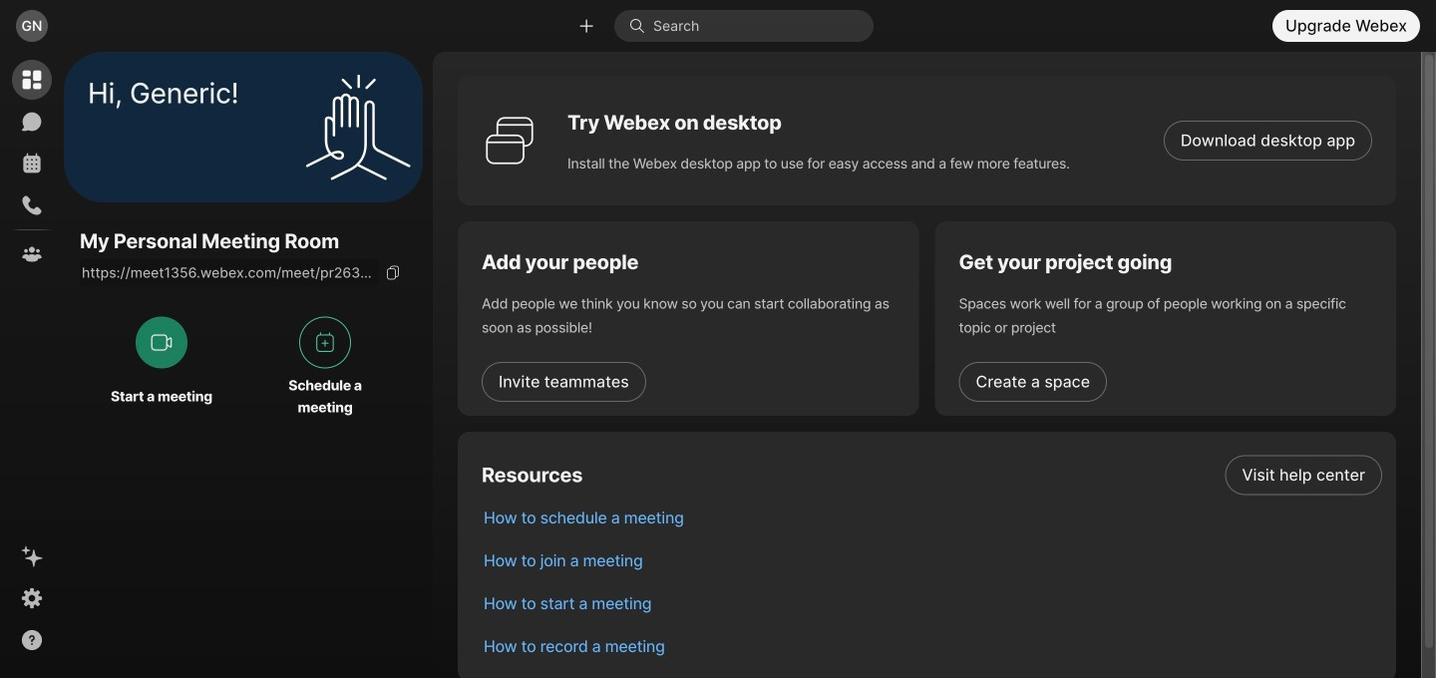 Task type: describe. For each thing, give the bounding box(es) containing it.
two hands high fiving image
[[298, 67, 418, 187]]

1 list item from the top
[[468, 454, 1397, 497]]

3 list item from the top
[[468, 540, 1397, 583]]

webex tab list
[[12, 60, 52, 274]]



Task type: locate. For each thing, give the bounding box(es) containing it.
navigation
[[0, 52, 64, 678]]

4 list item from the top
[[468, 583, 1397, 625]]

None text field
[[80, 259, 379, 287]]

list item
[[468, 454, 1397, 497], [468, 497, 1397, 540], [468, 540, 1397, 583], [468, 583, 1397, 625], [468, 625, 1397, 668]]

5 list item from the top
[[468, 625, 1397, 668]]

2 list item from the top
[[468, 497, 1397, 540]]



Task type: vqa. For each thing, say whether or not it's contained in the screenshot.
second list item from the bottom of the page
yes



